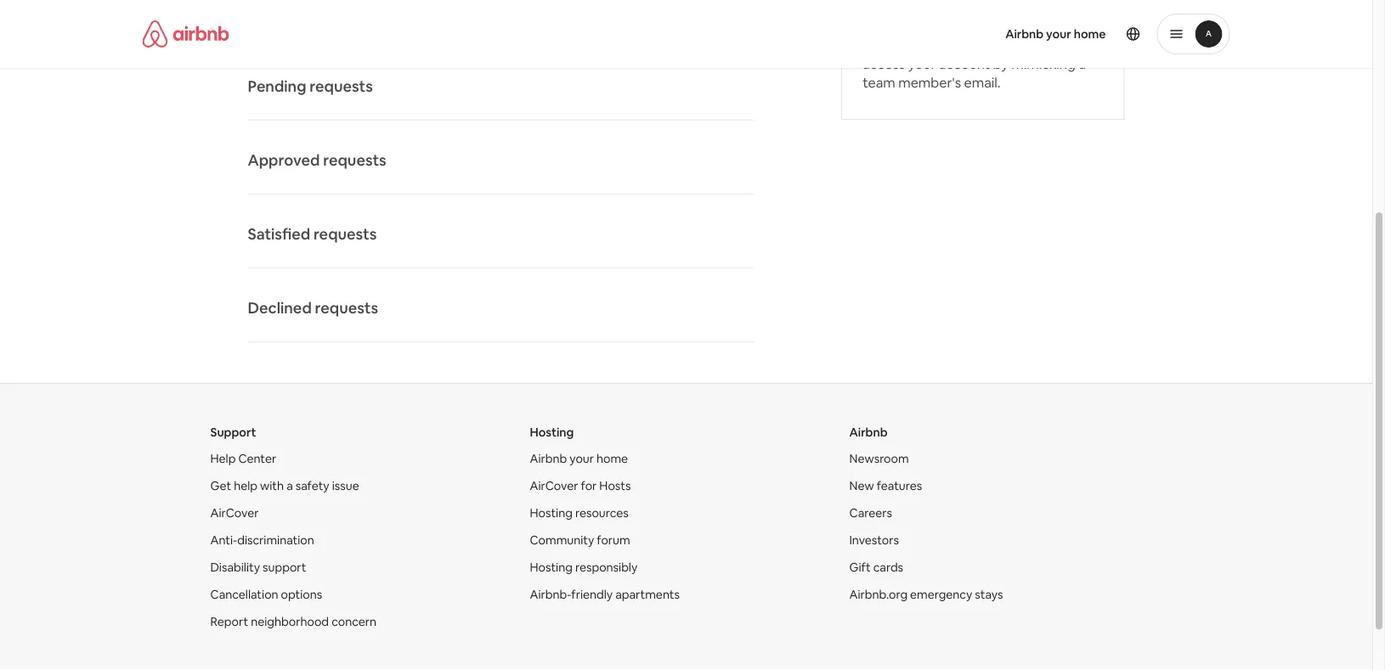 Task type: vqa. For each thing, say whether or not it's contained in the screenshot.
the access
yes



Task type: describe. For each thing, give the bounding box(es) containing it.
disability support link
[[210, 560, 306, 575]]

hosting responsibly link
[[530, 560, 637, 575]]

support
[[210, 425, 256, 440]]

profile element
[[707, 0, 1230, 68]]

features
[[877, 478, 922, 494]]

mimicking
[[1011, 55, 1076, 72]]

disability
[[210, 560, 260, 575]]

satisfied
[[248, 224, 310, 244]]

hackers
[[928, 36, 978, 54]]

approved
[[248, 150, 320, 170]]

1 vertical spatial a
[[286, 478, 293, 494]]

respond
[[894, 17, 946, 35]]

anti-discrimination link
[[210, 533, 314, 548]]

aircover for hosts
[[530, 478, 631, 494]]

pending
[[248, 76, 306, 96]]

cancellation options
[[210, 587, 322, 603]]

member's
[[898, 74, 961, 91]]

airbnb.org
[[849, 587, 908, 603]]

airbnb.org emergency stays
[[849, 587, 1003, 603]]

responsibly
[[575, 560, 637, 575]]

1 vertical spatial airbnb your home link
[[530, 451, 628, 467]]

get help with a safety issue
[[210, 478, 359, 494]]

newsroom link
[[849, 451, 909, 467]]

by
[[993, 55, 1008, 72]]

anti-discrimination
[[210, 533, 314, 548]]

1 vertical spatial airbnb
[[849, 425, 888, 440]]

a inside only respond to requests from people you know. hackers might want to access your account by mimicking a team member's email.
[[1079, 55, 1086, 72]]

new features link
[[849, 478, 922, 494]]

gift cards link
[[849, 560, 903, 575]]

1 vertical spatial home
[[596, 451, 628, 467]]

airbnb inside profile element
[[1005, 26, 1044, 42]]

help
[[234, 478, 257, 494]]

only respond to requests from people you know. hackers might want to access your account by mimicking a team member's email.
[[863, 17, 1100, 91]]

home inside profile element
[[1074, 26, 1106, 42]]

report neighborhood concern
[[210, 614, 376, 630]]

neighborhood
[[251, 614, 329, 630]]

issue
[[332, 478, 359, 494]]

community forum
[[530, 533, 630, 548]]

from
[[1023, 17, 1054, 35]]

gift cards
[[849, 560, 903, 575]]

requests for satisfied requests
[[313, 224, 377, 244]]

careers
[[849, 506, 892, 521]]

requests for approved requests
[[323, 150, 386, 170]]

airbnb-friendly apartments link
[[530, 587, 680, 603]]

requests inside only respond to requests from people you know. hackers might want to access your account by mimicking a team member's email.
[[966, 17, 1020, 35]]

want
[[1021, 36, 1052, 54]]

pending requests
[[248, 76, 373, 96]]

0 horizontal spatial to
[[949, 17, 963, 35]]

declined requests
[[248, 298, 378, 318]]

community forum link
[[530, 533, 630, 548]]

aircover link
[[210, 506, 259, 521]]

approved requests
[[248, 150, 386, 170]]

hosting for hosting responsibly
[[530, 560, 573, 575]]

report neighborhood concern link
[[210, 614, 376, 630]]

aircover for "aircover" link
[[210, 506, 259, 521]]

airbnb your home inside profile element
[[1005, 26, 1106, 42]]



Task type: locate. For each thing, give the bounding box(es) containing it.
2 hosting from the top
[[530, 506, 573, 521]]

disability support
[[210, 560, 306, 575]]

people
[[1057, 17, 1100, 35]]

1 vertical spatial airbnb your home
[[530, 451, 628, 467]]

friendly
[[571, 587, 613, 603]]

2 vertical spatial airbnb
[[530, 451, 567, 467]]

a
[[1079, 55, 1086, 72], [286, 478, 293, 494]]

your up "mimicking"
[[1046, 26, 1071, 42]]

satisfied requests
[[248, 224, 377, 244]]

requests
[[966, 17, 1020, 35], [310, 76, 373, 96], [323, 150, 386, 170], [313, 224, 377, 244], [315, 298, 378, 318]]

help
[[210, 451, 236, 467]]

2 vertical spatial your
[[569, 451, 594, 467]]

hosting resources
[[530, 506, 629, 521]]

stays
[[975, 587, 1003, 603]]

new features
[[849, 478, 922, 494]]

to up hackers
[[949, 17, 963, 35]]

1 horizontal spatial to
[[1055, 36, 1069, 54]]

gift
[[849, 560, 871, 575]]

airbnb your home up "mimicking"
[[1005, 26, 1106, 42]]

1 horizontal spatial airbnb your home
[[1005, 26, 1106, 42]]

email.
[[964, 74, 1001, 91]]

your inside profile element
[[1046, 26, 1071, 42]]

0 horizontal spatial home
[[596, 451, 628, 467]]

anti-
[[210, 533, 237, 548]]

0 vertical spatial a
[[1079, 55, 1086, 72]]

your up member's
[[908, 55, 936, 72]]

newsroom
[[849, 451, 909, 467]]

hosting up community
[[530, 506, 573, 521]]

1 vertical spatial to
[[1055, 36, 1069, 54]]

1 horizontal spatial home
[[1074, 26, 1106, 42]]

help center
[[210, 451, 276, 467]]

help center link
[[210, 451, 276, 467]]

airbnb your home
[[1005, 26, 1106, 42], [530, 451, 628, 467]]

to
[[949, 17, 963, 35], [1055, 36, 1069, 54]]

3 hosting from the top
[[530, 560, 573, 575]]

a down the people
[[1079, 55, 1086, 72]]

safety
[[296, 478, 329, 494]]

forum
[[597, 533, 630, 548]]

airbnb your home link up aircover for hosts link
[[530, 451, 628, 467]]

you
[[863, 36, 885, 54]]

cards
[[873, 560, 903, 575]]

airbnb your home link
[[995, 16, 1116, 52], [530, 451, 628, 467]]

declined
[[248, 298, 312, 318]]

home up 'hosts'
[[596, 451, 628, 467]]

0 horizontal spatial airbnb your home link
[[530, 451, 628, 467]]

hosts
[[599, 478, 631, 494]]

to down the people
[[1055, 36, 1069, 54]]

hosting
[[530, 425, 574, 440], [530, 506, 573, 521], [530, 560, 573, 575]]

account
[[939, 55, 990, 72]]

airbnb up "newsroom"
[[849, 425, 888, 440]]

airbnb-
[[530, 587, 571, 603]]

know.
[[888, 36, 925, 54]]

hosting up airbnb-
[[530, 560, 573, 575]]

home right from
[[1074, 26, 1106, 42]]

center
[[238, 451, 276, 467]]

report
[[210, 614, 248, 630]]

airbnb up "mimicking"
[[1005, 26, 1044, 42]]

careers link
[[849, 506, 892, 521]]

requests up might
[[966, 17, 1020, 35]]

aircover up anti-
[[210, 506, 259, 521]]

only
[[863, 17, 891, 35]]

aircover
[[530, 478, 578, 494], [210, 506, 259, 521]]

concern
[[332, 614, 376, 630]]

get help with a safety issue link
[[210, 478, 359, 494]]

home
[[1074, 26, 1106, 42], [596, 451, 628, 467]]

emergency
[[910, 587, 972, 603]]

airbnb your home up aircover for hosts link
[[530, 451, 628, 467]]

get
[[210, 478, 231, 494]]

airbnb up aircover for hosts link
[[530, 451, 567, 467]]

0 vertical spatial airbnb your home link
[[995, 16, 1116, 52]]

team
[[863, 74, 895, 91]]

requests for declined requests
[[315, 298, 378, 318]]

0 vertical spatial airbnb
[[1005, 26, 1044, 42]]

hosting for hosting
[[530, 425, 574, 440]]

requests right pending
[[310, 76, 373, 96]]

your inside only respond to requests from people you know. hackers might want to access your account by mimicking a team member's email.
[[908, 55, 936, 72]]

1 hosting from the top
[[530, 425, 574, 440]]

support
[[263, 560, 306, 575]]

investors
[[849, 533, 899, 548]]

1 horizontal spatial a
[[1079, 55, 1086, 72]]

airbnb your home link inside profile element
[[995, 16, 1116, 52]]

community
[[530, 533, 594, 548]]

your
[[1046, 26, 1071, 42], [908, 55, 936, 72], [569, 451, 594, 467]]

with
[[260, 478, 284, 494]]

cancellation
[[210, 587, 278, 603]]

1 vertical spatial aircover
[[210, 506, 259, 521]]

resources
[[575, 506, 629, 521]]

aircover left for
[[530, 478, 578, 494]]

requests for pending requests
[[310, 76, 373, 96]]

might
[[981, 36, 1018, 54]]

your up aircover for hosts link
[[569, 451, 594, 467]]

2 horizontal spatial airbnb
[[1005, 26, 1044, 42]]

airbnb your home link up "mimicking"
[[995, 16, 1116, 52]]

0 horizontal spatial a
[[286, 478, 293, 494]]

1 horizontal spatial airbnb
[[849, 425, 888, 440]]

0 horizontal spatial aircover
[[210, 506, 259, 521]]

aircover for hosts link
[[530, 478, 631, 494]]

aircover for aircover for hosts
[[530, 478, 578, 494]]

hosting for hosting resources
[[530, 506, 573, 521]]

hosting up aircover for hosts link
[[530, 425, 574, 440]]

hosting responsibly
[[530, 560, 637, 575]]

access
[[863, 55, 905, 72]]

options
[[281, 587, 322, 603]]

0 vertical spatial airbnb your home
[[1005, 26, 1106, 42]]

1 vertical spatial hosting
[[530, 506, 573, 521]]

a right with
[[286, 478, 293, 494]]

0 horizontal spatial airbnb your home
[[530, 451, 628, 467]]

0 vertical spatial home
[[1074, 26, 1106, 42]]

for
[[581, 478, 597, 494]]

requests right declined
[[315, 298, 378, 318]]

2 vertical spatial hosting
[[530, 560, 573, 575]]

0 vertical spatial hosting
[[530, 425, 574, 440]]

airbnb.org emergency stays link
[[849, 587, 1003, 603]]

cancellation options link
[[210, 587, 322, 603]]

2 horizontal spatial your
[[1046, 26, 1071, 42]]

investors link
[[849, 533, 899, 548]]

hosting resources link
[[530, 506, 629, 521]]

apartments
[[615, 587, 680, 603]]

0 vertical spatial aircover
[[530, 478, 578, 494]]

new
[[849, 478, 874, 494]]

1 horizontal spatial airbnb your home link
[[995, 16, 1116, 52]]

requests right approved
[[323, 150, 386, 170]]

0 horizontal spatial your
[[569, 451, 594, 467]]

1 horizontal spatial aircover
[[530, 478, 578, 494]]

1 horizontal spatial your
[[908, 55, 936, 72]]

0 vertical spatial to
[[949, 17, 963, 35]]

airbnb
[[1005, 26, 1044, 42], [849, 425, 888, 440], [530, 451, 567, 467]]

0 vertical spatial your
[[1046, 26, 1071, 42]]

requests right satisfied
[[313, 224, 377, 244]]

airbnb-friendly apartments
[[530, 587, 680, 603]]

1 vertical spatial your
[[908, 55, 936, 72]]

discrimination
[[237, 533, 314, 548]]

0 horizontal spatial airbnb
[[530, 451, 567, 467]]



